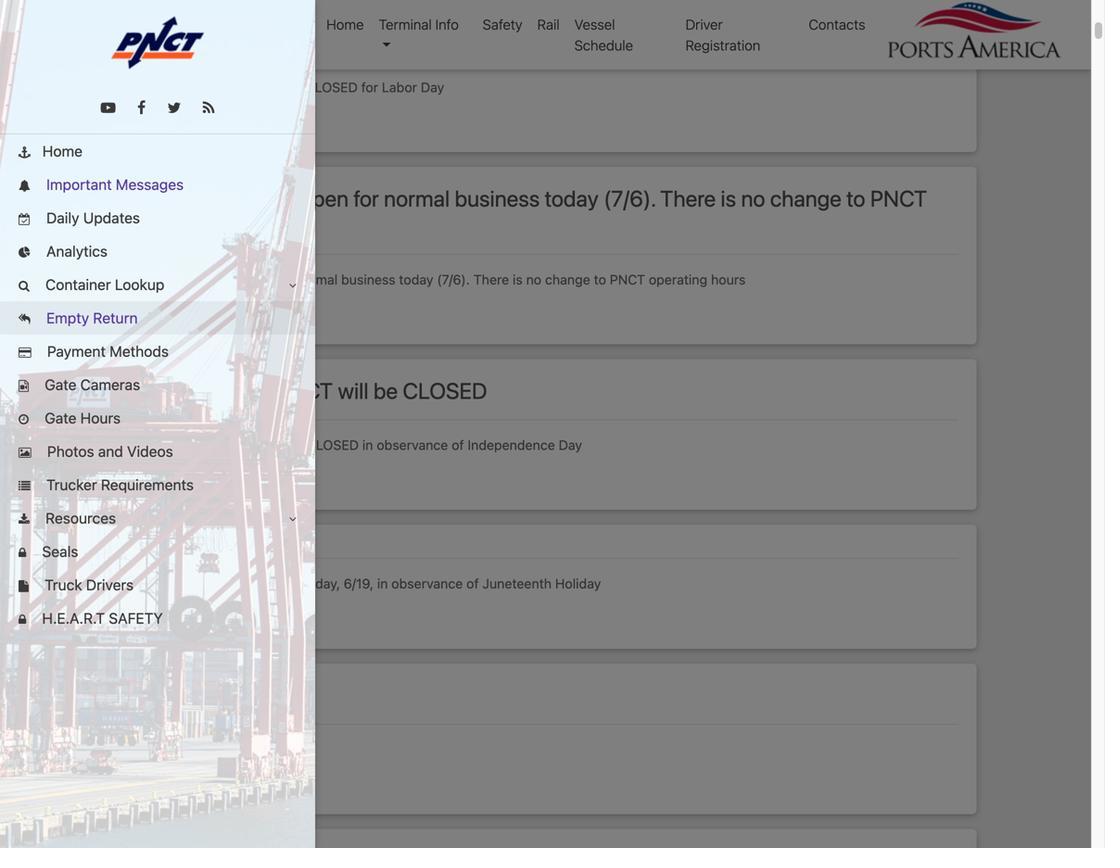 Task type: describe. For each thing, give the bounding box(es) containing it.
be for tuesday, 7/04, pnct will be closed
[[373, 378, 398, 404]]

is for pnct will remain open for normal business today (7/6).  there is no change to pnct operating hours.
[[721, 186, 736, 212]]

gate cameras
[[41, 376, 140, 394]]

1 vertical spatial home
[[42, 142, 82, 160]]

closed for monday, 9/04, pnct will be closed for labor day
[[306, 79, 358, 95]]

today for hours
[[399, 272, 433, 287]]

pnct will remain open for normal business today (7/6).  there is no change to pnct operating hours.
[[133, 186, 927, 238]]

contacts link
[[801, 6, 873, 42]]

quick links
[[19, 16, 92, 32]]

youtube play image
[[101, 101, 116, 115]]

1 ... from the top
[[133, 682, 149, 708]]

trucker requirements link
[[0, 468, 315, 502]]

no for pnct will remain open for normal business today (7/6).  there is no change to pnct operating hours.
[[741, 186, 765, 212]]

registration
[[686, 37, 761, 53]]

payment methods link
[[0, 335, 315, 368]]

and
[[98, 443, 123, 460]]

facebook image
[[137, 101, 146, 115]]

hours.
[[229, 212, 289, 238]]

7/6/2023
[[146, 306, 198, 320]]

reply all image
[[19, 314, 30, 326]]

next
[[259, 576, 285, 592]]

remain for pnct will remain open for normal business today (7/6).  there is no change to pnct operating hours
[[195, 272, 237, 287]]

vessel schedule
[[574, 16, 633, 53]]

8/28/2023
[[146, 114, 206, 128]]

empty return
[[42, 309, 138, 327]]

7/04, for tuesday, 7/04, pnct will be closed
[[221, 378, 271, 404]]

independence
[[468, 437, 555, 453]]

photos
[[47, 443, 94, 460]]

normal for pnct will remain open for normal business today (7/6).  there is no change to pnct operating hours
[[295, 272, 338, 287]]

drivers
[[86, 576, 134, 594]]

am for pnct
[[259, 472, 277, 486]]

download image
[[19, 514, 30, 526]]

contacts
[[809, 16, 866, 32]]

h.e.a.r.t safety
[[38, 610, 163, 627]]

tuesday, for tuesday, 7/04, pnct will be closed in observance of independence day
[[133, 437, 187, 453]]

schedule
[[574, 37, 633, 53]]

driver
[[686, 16, 723, 32]]

truck drivers
[[41, 576, 134, 594]]

7/04, for tuesday, 7/04, pnct will be closed in observance of independence day
[[191, 437, 222, 453]]

there for pnct will remain open for normal business today (7/6).  there is no change to pnct operating hours.
[[660, 186, 716, 212]]

6/8/2023
[[146, 776, 199, 790]]

videos
[[127, 443, 173, 460]]

will down seals link
[[172, 576, 192, 592]]

clock o image for ...
[[133, 778, 143, 790]]

analytics link
[[0, 235, 315, 268]]

analytics
[[42, 242, 108, 260]]

angle down image for container lookup
[[289, 280, 297, 292]]

resources
[[42, 509, 116, 527]]

links
[[59, 16, 92, 32]]

will inside pnct will remain open for normal business today (7/6).  there is no change to pnct operating hours.
[[195, 186, 226, 212]]

daily updates link
[[0, 201, 315, 235]]

tuesday, 7/04, pnct will be closed in observance of independence day
[[133, 437, 582, 453]]

photo image
[[19, 447, 31, 459]]

safety
[[483, 16, 523, 32]]

tuesday, for tuesday, 7/04, pnct will be closed
[[133, 378, 216, 404]]

normal for pnct will remain open for normal business today (7/6).  there is no change to pnct operating hours.
[[384, 186, 450, 212]]

important messages link
[[0, 168, 315, 201]]

pnct will be closed next monday, 6/19, in observance of juneteenth holiday
[[133, 576, 601, 592]]

change for pnct will remain open for normal business today (7/6).  there is no change to pnct operating hours.
[[770, 186, 842, 212]]

am down next
[[257, 611, 276, 625]]

return
[[93, 309, 138, 327]]

home link for safety link
[[319, 6, 371, 42]]

hours
[[711, 272, 746, 287]]

1 horizontal spatial in
[[377, 576, 388, 592]]

daily updates
[[42, 209, 140, 227]]

container
[[46, 276, 111, 293]]

empty return link
[[0, 301, 315, 335]]

6/26/2023 for 6:57:43
[[146, 611, 206, 625]]

6/19,
[[344, 576, 374, 592]]

truck
[[45, 576, 82, 594]]

photos and videos link
[[0, 435, 315, 468]]

hours
[[80, 409, 121, 427]]

cameras
[[80, 376, 140, 394]]

gate hours
[[41, 409, 121, 427]]

will up 7/6/2023
[[172, 272, 192, 287]]

operating for hours.
[[133, 212, 224, 238]]

6:58:46
[[209, 472, 255, 486]]

seals
[[38, 543, 78, 560]]

trucker
[[46, 476, 97, 494]]

business for hours
[[341, 272, 395, 287]]

11:04:02
[[201, 306, 250, 320]]

vessel schedule link
[[567, 6, 678, 63]]

h.e.a.r.t safety link
[[0, 602, 315, 635]]

6/8/2023 7:38:18 am
[[143, 776, 267, 790]]

lock image for seals
[[19, 548, 26, 559]]

safety
[[109, 610, 163, 627]]

important
[[46, 176, 112, 193]]

clock o image for 7/6/2023 11:04:02 am
[[133, 308, 143, 320]]

be up monday, 9/04, pnct will be closed for labor day
[[230, 20, 255, 46]]

h.e.a.r.t
[[42, 610, 105, 627]]

credit card image
[[19, 347, 31, 359]]

8/28/2023 6:54:36 am
[[143, 114, 277, 128]]

quick links link
[[19, 14, 100, 56]]

6/26/2023 for 6:58:46
[[146, 472, 206, 486]]

bell image
[[19, 180, 30, 192]]

file image
[[19, 581, 29, 593]]

1 horizontal spatial of
[[467, 576, 479, 592]]

1 horizontal spatial home
[[326, 16, 364, 32]]

9/04,
[[188, 79, 221, 95]]

messages
[[116, 176, 184, 193]]

updates
[[83, 209, 140, 227]]

6:57:43
[[209, 611, 254, 625]]

(7/6). for pnct will remain open for normal business today (7/6).  there is no change to pnct operating hours
[[437, 272, 470, 287]]

am for remain
[[253, 306, 272, 320]]

angle down image for resources
[[289, 514, 297, 526]]

rail link
[[530, 6, 567, 42]]

clock o image for 8/28/2023 6:54:36 am
[[133, 116, 143, 128]]

6/26/2023 6:58:46 am
[[143, 472, 277, 486]]

business for hours.
[[455, 186, 540, 212]]

truck drivers link
[[0, 568, 315, 602]]

gate hours link
[[0, 401, 315, 435]]

lookup
[[115, 276, 164, 293]]



Task type: vqa. For each thing, say whether or not it's contained in the screenshot.
"be" associated with Tuesday, 7/04, PNCT will be CLOSED
yes



Task type: locate. For each thing, give the bounding box(es) containing it.
clock o image
[[133, 474, 143, 486], [133, 778, 143, 790]]

0 vertical spatial clock o image
[[133, 474, 143, 486]]

1 vertical spatial home link
[[0, 134, 315, 168]]

0 vertical spatial 6/26/2023
[[146, 472, 206, 486]]

to for pnct will remain open for normal business today (7/6).  there is no change to pnct operating hours
[[594, 272, 606, 287]]

lock image up "file" image
[[19, 548, 26, 559]]

gate cameras link
[[0, 368, 315, 401]]

will right messages
[[195, 186, 226, 212]]

normal
[[384, 186, 450, 212], [295, 272, 338, 287]]

gate for gate cameras
[[45, 376, 77, 394]]

calendar check o image
[[19, 214, 30, 226]]

monday,
[[133, 79, 185, 95], [288, 576, 340, 592]]

0 vertical spatial gate
[[45, 376, 77, 394]]

1 horizontal spatial day
[[492, 20, 530, 46]]

labor
[[432, 20, 487, 46], [382, 79, 417, 95]]

0 horizontal spatial business
[[341, 272, 395, 287]]

0 vertical spatial home
[[326, 16, 364, 32]]

closed down pnct will be closed 9/04 for labor day
[[306, 79, 358, 95]]

0 horizontal spatial today
[[399, 272, 433, 287]]

am right "6:54:36"
[[258, 114, 277, 128]]

2 clock o image from the top
[[133, 778, 143, 790]]

0 vertical spatial labor
[[432, 20, 487, 46]]

labor right 9/04
[[432, 20, 487, 46]]

1 horizontal spatial labor
[[432, 20, 487, 46]]

1 horizontal spatial is
[[721, 186, 736, 212]]

be down pnct will be closed 9/04 for labor day
[[286, 79, 302, 95]]

(7/6).
[[604, 186, 655, 212], [437, 272, 470, 287]]

0 vertical spatial business
[[455, 186, 540, 212]]

(7/6). inside pnct will remain open for normal business today (7/6).  there is no change to pnct operating hours.
[[604, 186, 655, 212]]

clock o image for gate hours
[[19, 414, 29, 426]]

change
[[770, 186, 842, 212], [545, 272, 590, 287]]

gate down payment
[[45, 376, 77, 394]]

2 gate from the top
[[45, 409, 77, 427]]

am right '7:38:18'
[[248, 776, 267, 790]]

0 vertical spatial monday,
[[133, 79, 185, 95]]

1 6/26/2023 from the top
[[146, 472, 206, 486]]

will up 9/04,
[[195, 20, 226, 46]]

am for be
[[258, 114, 277, 128]]

will
[[195, 20, 226, 46], [263, 79, 283, 95], [195, 186, 226, 212], [172, 272, 192, 287], [338, 378, 369, 404], [264, 437, 284, 453], [172, 576, 192, 592]]

closed up independence
[[403, 378, 487, 404]]

1 horizontal spatial open
[[300, 186, 349, 212]]

1 vertical spatial operating
[[649, 272, 708, 287]]

remain up 7/6/2023 11:04:02 am
[[195, 272, 237, 287]]

home link up messages
[[0, 134, 315, 168]]

1 vertical spatial today
[[399, 272, 433, 287]]

clock o image down file movie o icon
[[19, 414, 29, 426]]

7/04, down "11:04:02"
[[221, 378, 271, 404]]

clock o image left 6/8/2023
[[133, 778, 143, 790]]

1 vertical spatial labor
[[382, 79, 417, 95]]

open for pnct will remain open for normal business today (7/6).  there is no change to pnct operating hours.
[[300, 186, 349, 212]]

1 clock o image from the top
[[133, 474, 143, 486]]

1 horizontal spatial there
[[660, 186, 716, 212]]

1 vertical spatial (7/6).
[[437, 272, 470, 287]]

safety link
[[475, 6, 530, 42]]

today for hours.
[[545, 186, 599, 212]]

no inside pnct will remain open for normal business today (7/6).  there is no change to pnct operating hours.
[[741, 186, 765, 212]]

2 6/26/2023 from the top
[[146, 611, 206, 625]]

clock o image
[[133, 116, 143, 128], [133, 308, 143, 320], [19, 414, 29, 426], [133, 613, 143, 625]]

home up monday, 9/04, pnct will be closed for labor day
[[326, 16, 364, 32]]

closed
[[214, 576, 255, 592]]

0 vertical spatial operating
[[133, 212, 224, 238]]

remain up hours.
[[230, 186, 295, 212]]

1 vertical spatial to
[[594, 272, 606, 287]]

file movie o image
[[19, 381, 29, 392]]

2 vertical spatial day
[[559, 437, 582, 453]]

1 vertical spatial 7/04,
[[191, 437, 222, 453]]

1 vertical spatial open
[[240, 272, 271, 287]]

tuesday, down gate hours link
[[133, 437, 187, 453]]

be down tuesday, 7/04, pnct will be closed
[[288, 437, 303, 453]]

1 horizontal spatial operating
[[649, 272, 708, 287]]

0 vertical spatial change
[[770, 186, 842, 212]]

7/04,
[[221, 378, 271, 404], [191, 437, 222, 453]]

tuesday, down payment methods link at the left
[[133, 378, 216, 404]]

today inside pnct will remain open for normal business today (7/6).  there is no change to pnct operating hours.
[[545, 186, 599, 212]]

clock o image down lookup
[[133, 308, 143, 320]]

0 horizontal spatial there
[[473, 272, 509, 287]]

1 horizontal spatial (7/6).
[[604, 186, 655, 212]]

0 vertical spatial there
[[660, 186, 716, 212]]

0 horizontal spatial home
[[42, 142, 82, 160]]

1 lock image from the top
[[19, 548, 26, 559]]

is inside pnct will remain open for normal business today (7/6).  there is no change to pnct operating hours.
[[721, 186, 736, 212]]

1 vertical spatial ...
[[133, 742, 144, 757]]

open inside pnct will remain open for normal business today (7/6).  there is no change to pnct operating hours.
[[300, 186, 349, 212]]

clock o image for tuesday, 7/04, pnct will be closed
[[133, 474, 143, 486]]

closed
[[260, 20, 344, 46], [306, 79, 358, 95], [403, 378, 487, 404], [307, 437, 359, 453]]

... down the safety
[[133, 682, 149, 708]]

pnct will be closed 9/04 for labor day
[[133, 20, 530, 46]]

...
[[133, 682, 149, 708], [133, 742, 144, 757]]

1 tuesday, from the top
[[133, 378, 216, 404]]

business inside pnct will remain open for normal business today (7/6).  there is no change to pnct operating hours.
[[455, 186, 540, 212]]

closed for tuesday, 7/04, pnct will be closed in observance of independence day
[[307, 437, 359, 453]]

am right "11:04:02"
[[253, 306, 272, 320]]

0 horizontal spatial is
[[513, 272, 523, 287]]

will up tuesday, 7/04, pnct will be closed in observance of independence day
[[338, 378, 369, 404]]

2 lock image from the top
[[19, 614, 26, 626]]

0 vertical spatial angle down image
[[289, 280, 297, 292]]

be
[[230, 20, 255, 46], [286, 79, 302, 95], [373, 378, 398, 404], [288, 437, 303, 453], [195, 576, 211, 592]]

clock o image inside gate hours link
[[19, 414, 29, 426]]

lock image inside seals link
[[19, 548, 26, 559]]

to
[[847, 186, 865, 212], [594, 272, 606, 287]]

0 vertical spatial today
[[545, 186, 599, 212]]

no for pnct will remain open for normal business today (7/6).  there is no change to pnct operating hours
[[526, 272, 542, 287]]

angle down image
[[289, 280, 297, 292], [289, 514, 297, 526]]

be for monday, 9/04, pnct will be closed for labor day
[[286, 79, 302, 95]]

methods
[[110, 343, 169, 360]]

rail
[[537, 16, 560, 32]]

there for pnct will remain open for normal business today (7/6).  there is no change to pnct operating hours
[[473, 272, 509, 287]]

daily
[[46, 209, 79, 227]]

no down pnct will remain open for normal business today (7/6).  there is no change to pnct operating hours.
[[526, 272, 542, 287]]

1 vertical spatial angle down image
[[289, 514, 297, 526]]

1 vertical spatial tuesday,
[[133, 437, 187, 453]]

1 horizontal spatial home link
[[319, 6, 371, 42]]

7/04, up 6/26/2023 6:58:46 am
[[191, 437, 222, 453]]

1 vertical spatial in
[[377, 576, 388, 592]]

6:54:36
[[210, 114, 255, 128]]

0 horizontal spatial open
[[240, 272, 271, 287]]

1 vertical spatial change
[[545, 272, 590, 287]]

1 horizontal spatial monday,
[[288, 576, 340, 592]]

change for pnct will remain open for normal business today (7/6).  there is no change to pnct operating hours
[[545, 272, 590, 287]]

0 vertical spatial in
[[362, 437, 373, 453]]

lock image for h.e.a.r.t safety
[[19, 614, 26, 626]]

operating inside pnct will remain open for normal business today (7/6).  there is no change to pnct operating hours.
[[133, 212, 224, 238]]

be up tuesday, 7/04, pnct will be closed in observance of independence day
[[373, 378, 398, 404]]

operating down important messages "link"
[[133, 212, 224, 238]]

be left closed
[[195, 576, 211, 592]]

trucker requirements
[[42, 476, 194, 494]]

there
[[660, 186, 716, 212], [473, 272, 509, 287]]

driver registration link
[[678, 6, 801, 63]]

closed up monday, 9/04, pnct will be closed for labor day
[[260, 20, 344, 46]]

is down pnct will remain open for normal business today (7/6).  there is no change to pnct operating hours.
[[513, 272, 523, 287]]

vessel
[[574, 16, 615, 32]]

1 vertical spatial gate
[[45, 409, 77, 427]]

2 tuesday, from the top
[[133, 437, 187, 453]]

0 vertical spatial to
[[847, 186, 865, 212]]

for
[[402, 20, 427, 46], [361, 79, 378, 95], [354, 186, 379, 212], [275, 272, 292, 287]]

0 vertical spatial ...
[[133, 682, 149, 708]]

1 vertical spatial day
[[421, 79, 444, 95]]

there inside pnct will remain open for normal business today (7/6).  there is no change to pnct operating hours.
[[660, 186, 716, 212]]

0 horizontal spatial labor
[[382, 79, 417, 95]]

(7/6). for pnct will remain open for normal business today (7/6).  there is no change to pnct operating hours.
[[604, 186, 655, 212]]

0 vertical spatial day
[[492, 20, 530, 46]]

1 vertical spatial there
[[473, 272, 509, 287]]

0 vertical spatial remain
[[230, 186, 295, 212]]

of
[[452, 437, 464, 453], [467, 576, 479, 592]]

for inside pnct will remain open for normal business today (7/6).  there is no change to pnct operating hours.
[[354, 186, 379, 212]]

remain for pnct will remain open for normal business today (7/6).  there is no change to pnct operating hours.
[[230, 186, 295, 212]]

0 horizontal spatial operating
[[133, 212, 224, 238]]

pie chart image
[[19, 247, 30, 259]]

to for pnct will remain open for normal business today (7/6).  there is no change to pnct operating hours.
[[847, 186, 865, 212]]

there up hours at the right
[[660, 186, 716, 212]]

no
[[741, 186, 765, 212], [526, 272, 542, 287]]

there down pnct will remain open for normal business today (7/6).  there is no change to pnct operating hours.
[[473, 272, 509, 287]]

0 vertical spatial lock image
[[19, 548, 26, 559]]

will right 9/04,
[[263, 79, 283, 95]]

quick
[[19, 16, 55, 32]]

of left independence
[[452, 437, 464, 453]]

monday, right next
[[288, 576, 340, 592]]

2 ... from the top
[[133, 742, 144, 757]]

1 vertical spatial normal
[[295, 272, 338, 287]]

1 vertical spatial monday,
[[288, 576, 340, 592]]

lock image
[[19, 548, 26, 559], [19, 614, 26, 626]]

labor down 9/04
[[382, 79, 417, 95]]

is up hours at the right
[[721, 186, 736, 212]]

twitter image
[[167, 101, 181, 115]]

home up 'important'
[[42, 142, 82, 160]]

in
[[362, 437, 373, 453], [377, 576, 388, 592]]

tuesday,
[[133, 378, 216, 404], [133, 437, 187, 453]]

0 vertical spatial open
[[300, 186, 349, 212]]

tuesday, 7/04, pnct will be closed
[[133, 378, 487, 404]]

in down tuesday, 7/04, pnct will be closed
[[362, 437, 373, 453]]

0 horizontal spatial change
[[545, 272, 590, 287]]

1 vertical spatial no
[[526, 272, 542, 287]]

change inside pnct will remain open for normal business today (7/6).  there is no change to pnct operating hours.
[[770, 186, 842, 212]]

0 vertical spatial (7/6).
[[604, 186, 655, 212]]

anchor image
[[19, 147, 30, 159]]

juneteenth
[[482, 576, 552, 592]]

0 vertical spatial home link
[[319, 6, 371, 42]]

gate up photos
[[45, 409, 77, 427]]

6/26/2023
[[146, 472, 206, 486], [146, 611, 206, 625]]

clock o image down facebook image
[[133, 116, 143, 128]]

1 vertical spatial 6/26/2023
[[146, 611, 206, 625]]

0 horizontal spatial day
[[421, 79, 444, 95]]

0 horizontal spatial monday,
[[133, 79, 185, 95]]

rss image
[[203, 101, 215, 115]]

seals link
[[0, 535, 315, 568]]

0 horizontal spatial of
[[452, 437, 464, 453]]

closed down tuesday, 7/04, pnct will be closed
[[307, 437, 359, 453]]

7:38:18
[[202, 776, 245, 790]]

operating for hours
[[649, 272, 708, 287]]

day
[[492, 20, 530, 46], [421, 79, 444, 95], [559, 437, 582, 453]]

0 horizontal spatial no
[[526, 272, 542, 287]]

6/26/2023 down photos and videos link
[[146, 472, 206, 486]]

no up hours at the right
[[741, 186, 765, 212]]

0 horizontal spatial home link
[[0, 134, 315, 168]]

9/04
[[349, 20, 397, 46]]

operating
[[133, 212, 224, 238], [649, 272, 708, 287]]

clock o image for 6/26/2023 6:57:43 am
[[133, 613, 143, 625]]

1 horizontal spatial business
[[455, 186, 540, 212]]

in right 6/19,
[[377, 576, 388, 592]]

gate for gate hours
[[45, 409, 77, 427]]

home link for daily updates link
[[0, 134, 315, 168]]

payment
[[47, 343, 106, 360]]

7/6/2023 11:04:02 am
[[143, 306, 272, 320]]

0 horizontal spatial normal
[[295, 272, 338, 287]]

to inside pnct will remain open for normal business today (7/6).  there is no change to pnct operating hours.
[[847, 186, 865, 212]]

0 vertical spatial observance
[[377, 437, 448, 453]]

remain
[[230, 186, 295, 212], [195, 272, 237, 287]]

open for pnct will remain open for normal business today (7/6).  there is no change to pnct operating hours
[[240, 272, 271, 287]]

important messages
[[42, 176, 184, 193]]

0 vertical spatial is
[[721, 186, 736, 212]]

0 vertical spatial no
[[741, 186, 765, 212]]

holiday
[[555, 576, 601, 592]]

remain inside pnct will remain open for normal business today (7/6).  there is no change to pnct operating hours.
[[230, 186, 295, 212]]

container lookup
[[42, 276, 164, 293]]

1 vertical spatial is
[[513, 272, 523, 287]]

1 horizontal spatial normal
[[384, 186, 450, 212]]

is
[[721, 186, 736, 212], [513, 272, 523, 287]]

list image
[[19, 481, 30, 493]]

container lookup link
[[0, 268, 315, 301]]

2 angle down image from the top
[[289, 514, 297, 526]]

0 horizontal spatial in
[[362, 437, 373, 453]]

0 horizontal spatial (7/6).
[[437, 272, 470, 287]]

... up the 6/8/2023 7:38:18 am
[[133, 742, 144, 757]]

operating left hours at the right
[[649, 272, 708, 287]]

is for pnct will remain open for normal business today (7/6).  there is no change to pnct operating hours
[[513, 272, 523, 287]]

0 vertical spatial normal
[[384, 186, 450, 212]]

home
[[326, 16, 364, 32], [42, 142, 82, 160]]

1 vertical spatial clock o image
[[133, 778, 143, 790]]

1 horizontal spatial no
[[741, 186, 765, 212]]

of left juneteenth
[[467, 576, 479, 592]]

6/26/2023 6:57:43 am
[[143, 611, 276, 625]]

lock image down "file" image
[[19, 614, 26, 626]]

normal inside pnct will remain open for normal business today (7/6).  there is no change to pnct operating hours.
[[384, 186, 450, 212]]

0 vertical spatial tuesday,
[[133, 378, 216, 404]]

clock o image down videos
[[133, 474, 143, 486]]

gate
[[45, 376, 77, 394], [45, 409, 77, 427]]

am right 6:58:46
[[259, 472, 277, 486]]

1 vertical spatial lock image
[[19, 614, 26, 626]]

payment methods
[[43, 343, 169, 360]]

empty
[[46, 309, 89, 327]]

0 vertical spatial 7/04,
[[221, 378, 271, 404]]

1 vertical spatial remain
[[195, 272, 237, 287]]

2 horizontal spatial day
[[559, 437, 582, 453]]

photos and videos
[[43, 443, 173, 460]]

1 angle down image from the top
[[289, 280, 297, 292]]

business
[[455, 186, 540, 212], [341, 272, 395, 287]]

monday, up twitter icon
[[133, 79, 185, 95]]

1 gate from the top
[[45, 376, 77, 394]]

be for tuesday, 7/04, pnct will be closed in observance of independence day
[[288, 437, 303, 453]]

resources link
[[0, 502, 315, 535]]

6/26/2023 down truck drivers link
[[146, 611, 206, 625]]

0 vertical spatial of
[[452, 437, 464, 453]]

search image
[[19, 280, 30, 292]]

closed for tuesday, 7/04, pnct will be closed
[[403, 378, 487, 404]]

1 horizontal spatial to
[[847, 186, 865, 212]]

1 vertical spatial of
[[467, 576, 479, 592]]

1 horizontal spatial today
[[545, 186, 599, 212]]

1 vertical spatial business
[[341, 272, 395, 287]]

0 horizontal spatial to
[[594, 272, 606, 287]]

monday, 9/04, pnct will be closed for labor day
[[133, 79, 444, 95]]

requirements
[[101, 476, 194, 494]]

home link up monday, 9/04, pnct will be closed for labor day
[[319, 6, 371, 42]]

driver registration
[[686, 16, 761, 53]]

open
[[300, 186, 349, 212], [240, 272, 271, 287]]

1 horizontal spatial change
[[770, 186, 842, 212]]

pnct will remain open for normal business today (7/6).  there is no change to pnct operating hours
[[133, 272, 746, 287]]

will down tuesday, 7/04, pnct will be closed
[[264, 437, 284, 453]]

clock o image down truck drivers link
[[133, 613, 143, 625]]

lock image inside h.e.a.r.t safety link
[[19, 614, 26, 626]]

1 vertical spatial observance
[[392, 576, 463, 592]]



